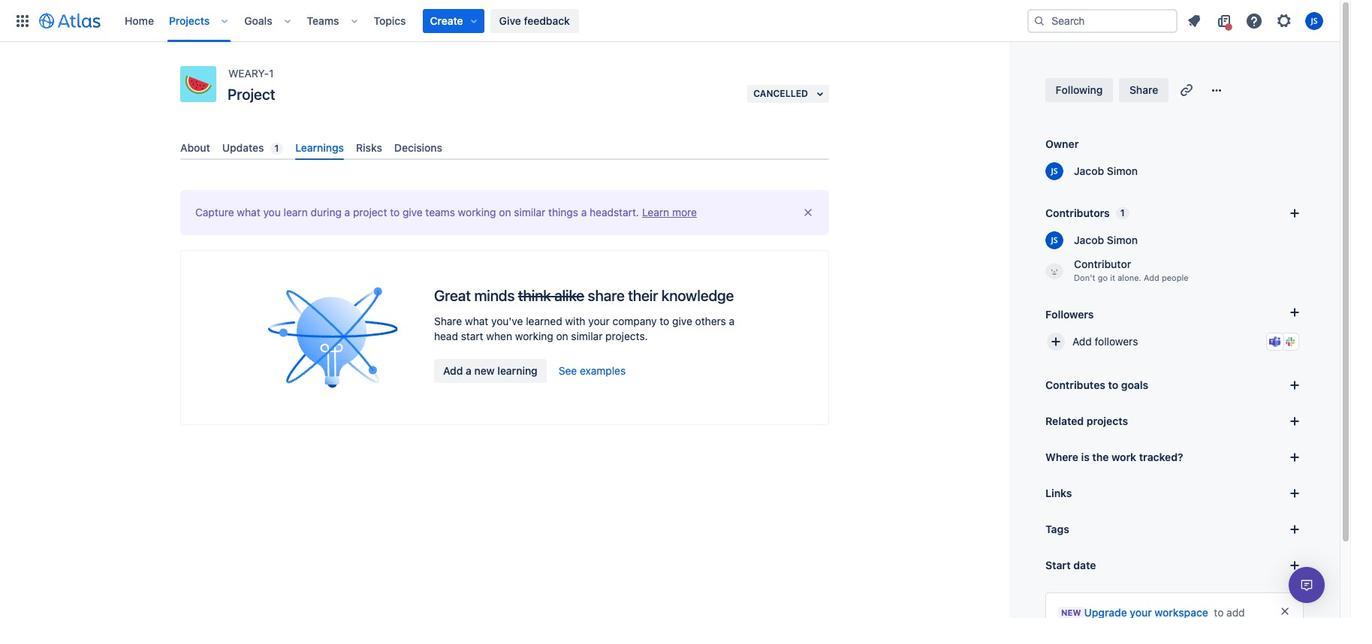 Task type: locate. For each thing, give the bounding box(es) containing it.
to right company at the left
[[660, 315, 670, 328]]

1 horizontal spatial to
[[660, 315, 670, 328]]

share
[[1130, 83, 1159, 96], [434, 315, 462, 328]]

similar down with at left bottom
[[571, 330, 603, 343]]

1 jacob simon from the top
[[1074, 165, 1138, 177]]

people
[[1162, 273, 1189, 282]]

0 vertical spatial jacob simon
[[1074, 165, 1138, 177]]

1 up jacob simon popup button
[[1121, 207, 1125, 219]]

project
[[228, 86, 275, 103]]

0 horizontal spatial what
[[237, 206, 260, 219]]

0 vertical spatial give
[[403, 206, 423, 219]]

what
[[237, 206, 260, 219], [465, 315, 489, 328]]

give
[[499, 14, 521, 27]]

jacob down 'owner'
[[1074, 165, 1104, 177]]

a right others
[[729, 315, 735, 328]]

0 horizontal spatial give
[[403, 206, 423, 219]]

1
[[269, 67, 274, 80], [275, 143, 279, 154], [1121, 207, 1125, 219]]

1 vertical spatial jacob simon
[[1074, 234, 1138, 246]]

0 vertical spatial jacob simon link
[[1065, 164, 1138, 179]]

a right during
[[345, 206, 350, 219]]

topics
[[374, 14, 406, 27]]

0 vertical spatial add
[[1144, 273, 1160, 282]]

goals link
[[240, 9, 277, 33]]

projects.
[[606, 330, 648, 343]]

add follower image
[[1047, 333, 1065, 351]]

on left things
[[499, 206, 511, 219]]

simon for jacob simon dropdown button
[[1107, 165, 1138, 177]]

jacob simon up contributors
[[1074, 165, 1138, 177]]

cancelled
[[754, 88, 808, 99]]

0 horizontal spatial working
[[458, 206, 496, 219]]

0 horizontal spatial add
[[443, 365, 463, 377]]

jacob inside dropdown button
[[1074, 165, 1104, 177]]

2 vertical spatial 1
[[1121, 207, 1125, 219]]

new
[[474, 365, 495, 377]]

0 vertical spatial simon
[[1107, 165, 1138, 177]]

working down learned
[[515, 330, 554, 343]]

capture
[[195, 206, 234, 219]]

0 vertical spatial what
[[237, 206, 260, 219]]

risks
[[356, 141, 382, 154]]

add followers button
[[1040, 325, 1310, 358]]

give inside share what you've learned with your company to give others a head start when working on similar projects.
[[672, 315, 693, 328]]

1 vertical spatial on
[[556, 330, 568, 343]]

simon inside dropdown button
[[1107, 165, 1138, 177]]

1 horizontal spatial on
[[556, 330, 568, 343]]

contributor
[[1074, 258, 1132, 270]]

1 horizontal spatial add
[[1073, 335, 1092, 348]]

create button
[[423, 9, 484, 33]]

1 right 'updates'
[[275, 143, 279, 154]]

updates
[[222, 141, 264, 154]]

0 vertical spatial share
[[1130, 83, 1159, 96]]

tab list
[[174, 135, 835, 160]]

add right 'alone.'
[[1144, 273, 1160, 282]]

during
[[311, 206, 342, 219]]

jacob simon link inside dropdown button
[[1065, 164, 1138, 179]]

jacob simon link inside popup button
[[1065, 233, 1138, 248]]

working right teams in the left top of the page
[[458, 206, 496, 219]]

1 horizontal spatial give
[[672, 315, 693, 328]]

jacob simon link down 'owner'
[[1065, 164, 1138, 179]]

jacob simon inside popup button
[[1074, 234, 1138, 246]]

see examples
[[559, 365, 626, 377]]

on inside share what you've learned with your company to give others a head start when working on similar projects.
[[556, 330, 568, 343]]

1 vertical spatial add
[[1073, 335, 1092, 348]]

teams link
[[302, 9, 344, 33]]

add left new
[[443, 365, 463, 377]]

1 jacob simon link from the top
[[1065, 164, 1138, 179]]

top element
[[9, 0, 1028, 42]]

teams
[[307, 14, 339, 27]]

0 horizontal spatial share
[[434, 315, 462, 328]]

1 vertical spatial working
[[515, 330, 554, 343]]

a left new
[[466, 365, 472, 377]]

jacob for jacob simon link in the dropdown button
[[1074, 165, 1104, 177]]

0 horizontal spatial 1
[[269, 67, 274, 80]]

1 horizontal spatial what
[[465, 315, 489, 328]]

what left 'you'
[[237, 206, 260, 219]]

when
[[486, 330, 512, 343]]

projects
[[1087, 415, 1129, 427]]

work
[[1112, 451, 1137, 464]]

give for others
[[672, 315, 693, 328]]

related projects
[[1046, 415, 1129, 427]]

start date
[[1046, 559, 1096, 572]]

msteams logo showing  channels are connected to this project image
[[1270, 336, 1282, 348]]

banner
[[0, 0, 1340, 42]]

learn
[[642, 206, 670, 219]]

2 jacob simon from the top
[[1074, 234, 1138, 246]]

2 horizontal spatial add
[[1144, 273, 1160, 282]]

what up the start
[[465, 315, 489, 328]]

share inside button
[[1130, 83, 1159, 96]]

account image
[[1306, 12, 1324, 30]]

to inside share what you've learned with your company to give others a head start when working on similar projects.
[[660, 315, 670, 328]]

1 horizontal spatial share
[[1130, 83, 1159, 96]]

1 vertical spatial share
[[434, 315, 462, 328]]

1 horizontal spatial similar
[[571, 330, 603, 343]]

what inside share what you've learned with your company to give others a head start when working on similar projects.
[[465, 315, 489, 328]]

projects link
[[165, 9, 214, 33]]

on
[[499, 206, 511, 219], [556, 330, 568, 343]]

simon up contributors
[[1107, 165, 1138, 177]]

simon inside popup button
[[1107, 234, 1138, 246]]

0 vertical spatial to
[[390, 206, 400, 219]]

share up 'head'
[[434, 315, 462, 328]]

help image
[[1246, 12, 1264, 30]]

topics link
[[369, 9, 411, 33]]

0 horizontal spatial on
[[499, 206, 511, 219]]

add related project image
[[1286, 412, 1304, 430]]

home link
[[120, 9, 159, 33]]

2 jacob simon link from the top
[[1065, 233, 1138, 248]]

jacob simon up contributor
[[1074, 234, 1138, 246]]

feedback
[[524, 14, 570, 27]]

jacob simon inside dropdown button
[[1074, 165, 1138, 177]]

0 vertical spatial similar
[[514, 206, 546, 219]]

projects
[[169, 14, 210, 27]]

it
[[1111, 273, 1116, 282]]

0 vertical spatial jacob
[[1074, 165, 1104, 177]]

tracked?
[[1140, 451, 1184, 464]]

0 horizontal spatial similar
[[514, 206, 546, 219]]

2 horizontal spatial to
[[1109, 379, 1119, 391]]

share inside share what you've learned with your company to give others a head start when working on similar projects.
[[434, 315, 462, 328]]

similar
[[514, 206, 546, 219], [571, 330, 603, 343]]

goals
[[1122, 379, 1149, 391]]

2 simon from the top
[[1107, 234, 1138, 246]]

learning
[[498, 365, 538, 377]]

start
[[1046, 559, 1071, 572]]

others
[[695, 315, 726, 328]]

related
[[1046, 415, 1084, 427]]

followers
[[1095, 335, 1139, 348]]

great minds think alike share their knowledge
[[434, 287, 734, 304]]

to
[[390, 206, 400, 219], [660, 315, 670, 328], [1109, 379, 1119, 391]]

share right following button at the right top of the page
[[1130, 83, 1159, 96]]

simon
[[1107, 165, 1138, 177], [1107, 234, 1138, 246]]

cancelled button
[[748, 85, 829, 103]]

add inside add a new learning button
[[443, 365, 463, 377]]

1 vertical spatial what
[[465, 315, 489, 328]]

add inside add followers button
[[1073, 335, 1092, 348]]

2 horizontal spatial 1
[[1121, 207, 1125, 219]]

date
[[1074, 559, 1096, 572]]

jacob simon link for jacob simon dropdown button
[[1065, 164, 1138, 179]]

to left the goals
[[1109, 379, 1119, 391]]

give left others
[[672, 315, 693, 328]]

to right project
[[390, 206, 400, 219]]

2 vertical spatial to
[[1109, 379, 1119, 391]]

to for project
[[390, 206, 400, 219]]

simon up contributor
[[1107, 234, 1138, 246]]

1 vertical spatial 1
[[275, 143, 279, 154]]

on down with at left bottom
[[556, 330, 568, 343]]

1 vertical spatial jacob
[[1074, 234, 1104, 246]]

jacob up contributor
[[1074, 234, 1104, 246]]

great
[[434, 287, 471, 304]]

1 horizontal spatial 1
[[275, 143, 279, 154]]

add goals image
[[1286, 376, 1304, 394]]

jacob
[[1074, 165, 1104, 177], [1074, 234, 1104, 246]]

jacob simon button
[[1046, 162, 1138, 180]]

is
[[1082, 451, 1090, 464]]

go
[[1098, 273, 1108, 282]]

1 vertical spatial jacob simon link
[[1065, 233, 1138, 248]]

jacob inside popup button
[[1074, 234, 1104, 246]]

new link
[[1059, 606, 1209, 618]]

1 jacob from the top
[[1074, 165, 1104, 177]]

add for add followers
[[1073, 335, 1092, 348]]

add for add a new learning
[[443, 365, 463, 377]]

1 vertical spatial simon
[[1107, 234, 1138, 246]]

things
[[548, 206, 578, 219]]

give left teams in the left top of the page
[[403, 206, 423, 219]]

give for teams
[[403, 206, 423, 219]]

tags
[[1046, 523, 1070, 536]]

0 vertical spatial 1
[[269, 67, 274, 80]]

working
[[458, 206, 496, 219], [515, 330, 554, 343]]

similar left things
[[514, 206, 546, 219]]

notifications image
[[1186, 12, 1204, 30]]

2 jacob from the top
[[1074, 234, 1104, 246]]

share button
[[1119, 78, 1169, 102]]

add link image
[[1286, 485, 1304, 503]]

jacob simon link up contributor
[[1065, 233, 1138, 248]]

2 vertical spatial add
[[443, 365, 463, 377]]

1 simon from the top
[[1107, 165, 1138, 177]]

a
[[345, 206, 350, 219], [581, 206, 587, 219], [729, 315, 735, 328], [466, 365, 472, 377]]

1 vertical spatial to
[[660, 315, 670, 328]]

1 vertical spatial give
[[672, 315, 693, 328]]

home
[[125, 14, 154, 27]]

contributes to goals
[[1046, 379, 1149, 391]]

1 vertical spatial similar
[[571, 330, 603, 343]]

1 up project
[[269, 67, 274, 80]]

1 horizontal spatial working
[[515, 330, 554, 343]]

add right add follower image
[[1073, 335, 1092, 348]]

a right things
[[581, 206, 587, 219]]

headstart.
[[590, 206, 639, 219]]

0 horizontal spatial to
[[390, 206, 400, 219]]

contributors
[[1046, 207, 1110, 219]]

jacob simon link
[[1065, 164, 1138, 179], [1065, 233, 1138, 248]]

search image
[[1034, 15, 1046, 27]]



Task type: vqa. For each thing, say whether or not it's contained in the screenshot.
dialog
no



Task type: describe. For each thing, give the bounding box(es) containing it.
you've
[[491, 315, 523, 328]]

add work tracking links image
[[1286, 449, 1304, 467]]

slack logo showing nan channels are connected to this project image
[[1285, 336, 1297, 348]]

jacob for jacob simon link in the popup button
[[1074, 234, 1104, 246]]

add tag image
[[1286, 521, 1304, 539]]

company
[[613, 315, 657, 328]]

goals
[[244, 14, 272, 27]]

examples
[[580, 365, 626, 377]]

banner containing home
[[0, 0, 1340, 42]]

followers
[[1046, 308, 1094, 320]]

share what you've learned with your company to give others a head start when working on similar projects.
[[434, 315, 735, 343]]

alike
[[555, 287, 585, 304]]

alone.
[[1118, 273, 1142, 282]]

weary-1 project
[[228, 67, 275, 103]]

share for share what you've learned with your company to give others a head start when working on similar projects.
[[434, 315, 462, 328]]

learn more button
[[639, 205, 697, 220]]

see
[[559, 365, 577, 377]]

share for share
[[1130, 83, 1159, 96]]

1 inside weary-1 project
[[269, 67, 274, 80]]

learnings
[[295, 141, 344, 154]]

jacob simon button
[[1046, 231, 1138, 249]]

where is the work tracked?
[[1046, 451, 1184, 464]]

weary-
[[228, 67, 269, 80]]

new
[[1062, 608, 1082, 618]]

jacob simon link for jacob simon popup button
[[1065, 233, 1138, 248]]

add followers
[[1073, 335, 1139, 348]]

settings image
[[1276, 12, 1294, 30]]

similar inside share what you've learned with your company to give others a head start when working on similar projects.
[[571, 330, 603, 343]]

a inside share what you've learned with your company to give others a head start when working on similar projects.
[[729, 315, 735, 328]]

see examples link
[[559, 364, 626, 379]]

about
[[180, 141, 210, 154]]

start
[[461, 330, 484, 343]]

minds
[[474, 287, 515, 304]]

jacob simon for jacob simon popup button
[[1074, 234, 1138, 246]]

a inside button
[[466, 365, 472, 377]]

add a follower image
[[1286, 304, 1304, 322]]

knowledge
[[662, 287, 734, 304]]

add team or contributors image
[[1286, 204, 1304, 222]]

set start date image
[[1286, 557, 1304, 575]]

owner
[[1046, 137, 1079, 150]]

contributes
[[1046, 379, 1106, 391]]

project
[[353, 206, 387, 219]]

working inside share what you've learned with your company to give others a head start when working on similar projects.
[[515, 330, 554, 343]]

links
[[1046, 487, 1072, 500]]

tab list containing about
[[174, 135, 835, 160]]

0 vertical spatial on
[[499, 206, 511, 219]]

share
[[588, 287, 625, 304]]

capture what you learn during a project to give teams working on similar things a headstart. learn more
[[195, 206, 697, 219]]

think
[[518, 287, 551, 304]]

what for capture
[[237, 206, 260, 219]]

Search field
[[1028, 9, 1178, 33]]

teams
[[426, 206, 455, 219]]

their
[[628, 287, 658, 304]]

where
[[1046, 451, 1079, 464]]

what for share
[[465, 315, 489, 328]]

to for company
[[660, 315, 670, 328]]

following button
[[1046, 78, 1113, 102]]

give feedback button
[[490, 9, 579, 33]]

close banner image
[[802, 207, 814, 219]]

0 vertical spatial working
[[458, 206, 496, 219]]

switch to... image
[[14, 12, 32, 30]]

add a new learning button
[[434, 359, 547, 383]]

open intercom messenger image
[[1298, 576, 1316, 594]]

don't
[[1074, 273, 1096, 282]]

following
[[1056, 83, 1103, 96]]

add inside contributor don't go it alone. add people
[[1144, 273, 1160, 282]]

jacob simon for jacob simon dropdown button
[[1074, 165, 1138, 177]]

give feedback
[[499, 14, 570, 27]]

more
[[672, 206, 697, 219]]

learn
[[284, 206, 308, 219]]

1 inside tab list
[[275, 143, 279, 154]]

weary-1 link
[[228, 66, 274, 81]]

add a new learning
[[443, 365, 538, 377]]

the
[[1093, 451, 1109, 464]]

your
[[588, 315, 610, 328]]

learned
[[526, 315, 562, 328]]

decisions
[[394, 141, 443, 154]]

head
[[434, 330, 458, 343]]

simon for jacob simon popup button
[[1107, 234, 1138, 246]]

create
[[430, 14, 463, 27]]

with
[[565, 315, 586, 328]]

close banner image
[[1279, 606, 1291, 618]]

contributor don't go it alone. add people
[[1074, 258, 1189, 282]]

you
[[263, 206, 281, 219]]



